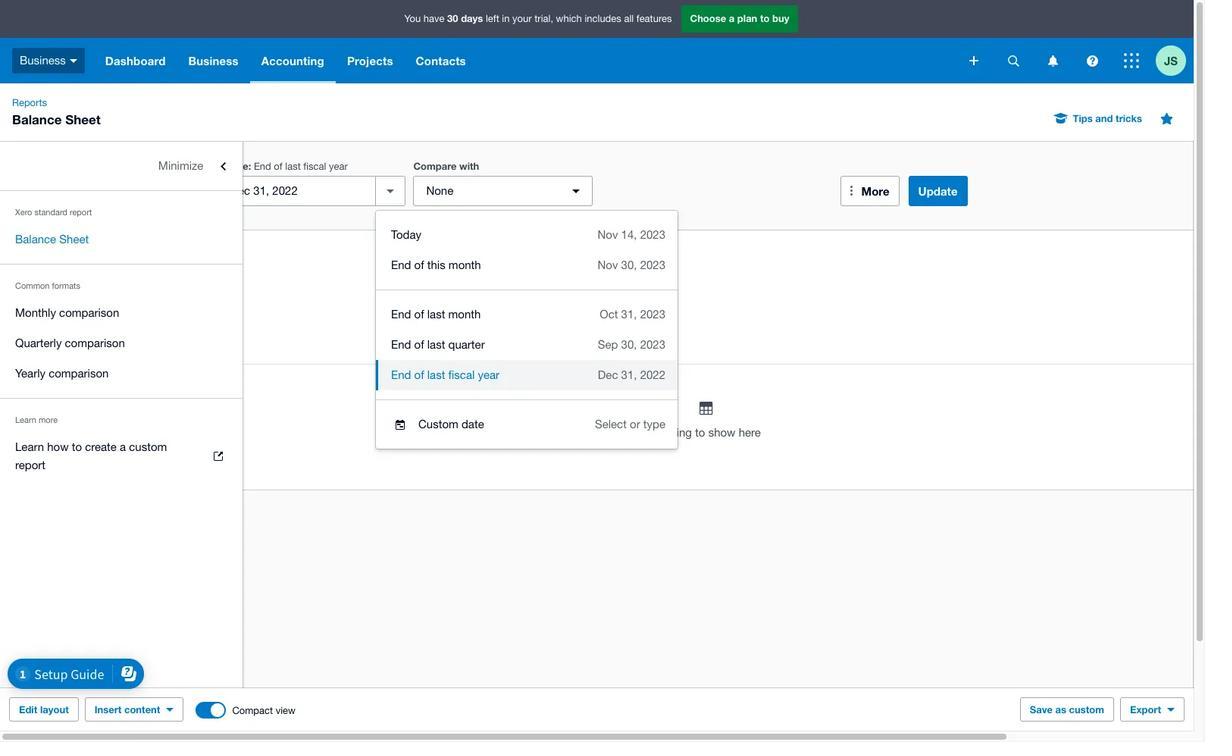 Task type: vqa. For each thing, say whether or not it's contained in the screenshot.
layout
yes



Task type: describe. For each thing, give the bounding box(es) containing it.
last for end of last fiscal year
[[427, 368, 445, 381]]

learn how to create a custom report
[[15, 440, 167, 472]]

learn how to create a custom report link
[[0, 432, 243, 481]]

accounting
[[261, 54, 324, 67]]

year inside group
[[478, 368, 500, 381]]

31, for end of last fiscal year
[[621, 368, 637, 381]]

how
[[47, 440, 69, 453]]

which
[[556, 13, 582, 24]]

this
[[427, 259, 446, 271]]

or
[[630, 418, 640, 431]]

reports
[[12, 97, 47, 108]]

plan
[[738, 12, 758, 24]]

business as of december 31, 2022
[[33, 290, 163, 321]]

fiscal inside date : end of last fiscal year
[[304, 161, 326, 172]]

end of last month
[[391, 308, 481, 321]]

end inside date : end of last fiscal year
[[254, 161, 271, 172]]

sep
[[598, 338, 618, 351]]

dec 31, 2022
[[598, 368, 666, 381]]

custom
[[418, 418, 459, 431]]

30, for sep
[[621, 338, 637, 351]]

nov for nov 30, 2023
[[598, 259, 618, 271]]

Report title field
[[29, 249, 1197, 284]]

features
[[637, 13, 672, 24]]

dec
[[598, 368, 618, 381]]

show
[[709, 426, 736, 439]]

december
[[63, 309, 115, 321]]

last for end of last quarter
[[427, 338, 445, 351]]

formats
[[52, 281, 80, 290]]

30
[[447, 12, 458, 24]]

custom date
[[418, 418, 484, 431]]

all
[[624, 13, 634, 24]]

sheet inside reports balance sheet
[[65, 111, 101, 127]]

list of convenience dates image
[[376, 176, 406, 206]]

to inside learn how to create a custom report
[[72, 440, 82, 453]]

update button
[[909, 176, 968, 206]]

edit layout
[[19, 704, 69, 716]]

custom inside button
[[1069, 704, 1105, 716]]

compare with
[[413, 160, 479, 172]]

learn more
[[15, 415, 58, 425]]

have
[[424, 13, 445, 24]]

includes
[[585, 13, 622, 24]]

js button
[[1156, 38, 1194, 83]]

accounting button
[[250, 38, 336, 83]]

common
[[15, 281, 50, 290]]

oct 31, 2023
[[600, 308, 666, 321]]

2023 for nov 14, 2023
[[640, 228, 666, 241]]

monthly comparison link
[[0, 298, 243, 328]]

today
[[391, 228, 422, 241]]

none button
[[413, 176, 593, 206]]

of inside date : end of last fiscal year
[[274, 161, 283, 172]]

of for end of last quarter
[[414, 338, 424, 351]]

insert
[[95, 704, 122, 716]]

last inside date : end of last fiscal year
[[285, 161, 301, 172]]

days
[[461, 12, 483, 24]]

export
[[1130, 704, 1161, 716]]

save as custom button
[[1020, 697, 1114, 722]]

choose a plan to buy
[[690, 12, 790, 24]]

compact
[[232, 705, 273, 716]]

quarter
[[448, 338, 485, 351]]

end of last quarter
[[391, 338, 485, 351]]

as
[[33, 309, 46, 321]]

more button
[[840, 176, 900, 206]]

Select end date field
[[227, 177, 376, 205]]

save
[[1030, 704, 1053, 716]]

quarterly comparison
[[15, 337, 125, 349]]

group containing today
[[376, 211, 678, 449]]

custom inside learn how to create a custom report
[[129, 440, 167, 453]]

year inside date : end of last fiscal year
[[329, 161, 348, 172]]

end for end of this month
[[391, 259, 411, 271]]

in
[[502, 13, 510, 24]]

fiscal inside group
[[448, 368, 475, 381]]

your
[[513, 13, 532, 24]]

1 horizontal spatial svg image
[[1008, 55, 1019, 66]]

contacts button
[[405, 38, 477, 83]]

contacts
[[416, 54, 466, 67]]

business inside popup button
[[20, 54, 66, 67]]

sep 30, 2023
[[598, 338, 666, 351]]

as
[[1056, 704, 1067, 716]]

nothing to show here
[[652, 426, 761, 439]]

comparison for quarterly comparison
[[65, 337, 125, 349]]

edit layout button
[[9, 697, 79, 722]]

nothing
[[652, 426, 692, 439]]

compact view
[[232, 705, 296, 716]]

comparison for yearly comparison
[[49, 367, 109, 380]]

export button
[[1121, 697, 1185, 722]]

select
[[595, 418, 627, 431]]

end for end of last fiscal year
[[391, 368, 411, 381]]

learn for learn how to create a custom report
[[15, 440, 44, 453]]

tips and tricks
[[1073, 112, 1142, 124]]

date
[[462, 418, 484, 431]]

tricks
[[1116, 112, 1142, 124]]

remove from favorites image
[[1152, 103, 1182, 133]]

svg image inside business popup button
[[70, 59, 77, 63]]

date
[[226, 160, 248, 172]]



Task type: locate. For each thing, give the bounding box(es) containing it.
business button
[[0, 38, 94, 83]]

to inside report output element
[[695, 426, 705, 439]]

1 vertical spatial fiscal
[[448, 368, 475, 381]]

tips and tricks button
[[1046, 106, 1152, 130]]

last
[[285, 161, 301, 172], [427, 308, 445, 321], [427, 338, 445, 351], [427, 368, 445, 381]]

tips
[[1073, 112, 1093, 124]]

0 vertical spatial report
[[70, 208, 92, 217]]

31, for end of last month
[[621, 308, 637, 321]]

reports link
[[6, 96, 53, 111]]

custom right create
[[129, 440, 167, 453]]

31, up quarterly comparison link
[[118, 309, 134, 321]]

a right create
[[120, 440, 126, 453]]

comparison for monthly comparison
[[59, 306, 119, 319]]

compare
[[413, 160, 457, 172]]

choose
[[690, 12, 726, 24]]

0 vertical spatial sheet
[[65, 111, 101, 127]]

1 vertical spatial comparison
[[65, 337, 125, 349]]

end up end of last quarter
[[391, 308, 411, 321]]

1 horizontal spatial to
[[695, 426, 705, 439]]

31,
[[621, 308, 637, 321], [118, 309, 134, 321], [621, 368, 637, 381]]

end down today
[[391, 259, 411, 271]]

2023 for nov 30, 2023
[[640, 259, 666, 271]]

comparison down quarterly comparison
[[49, 367, 109, 380]]

save as custom
[[1030, 704, 1105, 716]]

of right :
[[274, 161, 283, 172]]

2 30, from the top
[[621, 338, 637, 351]]

0 vertical spatial fiscal
[[304, 161, 326, 172]]

list box containing today
[[376, 211, 678, 449]]

report
[[70, 208, 92, 217], [15, 459, 45, 472]]

of inside business as of december 31, 2022
[[50, 309, 59, 321]]

quarterly comparison link
[[0, 328, 243, 359]]

business inside business as of december 31, 2022
[[33, 290, 79, 303]]

4 2023 from the top
[[640, 338, 666, 351]]

0 vertical spatial 30,
[[621, 259, 637, 271]]

0 horizontal spatial custom
[[129, 440, 167, 453]]

quarterly
[[15, 337, 62, 349]]

14,
[[621, 228, 637, 241]]

report output element
[[33, 337, 1205, 472]]

standard
[[34, 208, 67, 217]]

yearly
[[15, 367, 45, 380]]

1 vertical spatial sheet
[[59, 233, 89, 246]]

sheet down xero standard report
[[59, 233, 89, 246]]

minimize button
[[0, 151, 243, 181]]

1 horizontal spatial report
[[70, 208, 92, 217]]

0 vertical spatial a
[[729, 12, 735, 24]]

report down "learn more"
[[15, 459, 45, 472]]

0 horizontal spatial to
[[72, 440, 82, 453]]

1 vertical spatial learn
[[15, 440, 44, 453]]

month
[[449, 259, 481, 271], [448, 308, 481, 321]]

sheet inside balance sheet link
[[59, 233, 89, 246]]

yearly comparison
[[15, 367, 109, 380]]

0 horizontal spatial year
[[329, 161, 348, 172]]

of for end of this month
[[414, 259, 424, 271]]

1 vertical spatial month
[[448, 308, 481, 321]]

navigation
[[94, 38, 959, 83]]

edit
[[19, 704, 37, 716]]

2022 inside business as of december 31, 2022
[[137, 309, 163, 321]]

2 vertical spatial comparison
[[49, 367, 109, 380]]

custom
[[129, 440, 167, 453], [1069, 704, 1105, 716]]

monthly
[[15, 306, 56, 319]]

projects
[[347, 54, 393, 67]]

0 vertical spatial custom
[[129, 440, 167, 453]]

year up select end date "field"
[[329, 161, 348, 172]]

nov 30, 2023
[[598, 259, 666, 271]]

0 vertical spatial nov
[[598, 228, 618, 241]]

banner
[[0, 0, 1194, 83]]

1 horizontal spatial 2022
[[640, 368, 666, 381]]

dashboard link
[[94, 38, 177, 83]]

xero
[[15, 208, 32, 217]]

2 horizontal spatial to
[[760, 12, 770, 24]]

svg image
[[1124, 53, 1139, 68], [1048, 55, 1058, 66], [1087, 55, 1098, 66], [970, 56, 979, 65]]

balance sheet
[[15, 233, 89, 246]]

to
[[760, 12, 770, 24], [695, 426, 705, 439], [72, 440, 82, 453]]

to right the how
[[72, 440, 82, 453]]

nov down nov 14, 2023
[[598, 259, 618, 271]]

1 nov from the top
[[598, 228, 618, 241]]

1 2023 from the top
[[640, 228, 666, 241]]

here
[[739, 426, 761, 439]]

last up end of last quarter
[[427, 308, 445, 321]]

last for end of last month
[[427, 308, 445, 321]]

1 vertical spatial year
[[478, 368, 500, 381]]

insert content
[[95, 704, 160, 716]]

to left buy
[[760, 12, 770, 24]]

0 vertical spatial 2022
[[137, 309, 163, 321]]

31, right oct
[[621, 308, 637, 321]]

monthly comparison
[[15, 306, 119, 319]]

nov left 14,
[[598, 228, 618, 241]]

svg image
[[1008, 55, 1019, 66], [70, 59, 77, 63]]

report inside learn how to create a custom report
[[15, 459, 45, 472]]

2 vertical spatial to
[[72, 440, 82, 453]]

2022 up quarterly comparison link
[[137, 309, 163, 321]]

last up select end date "field"
[[285, 161, 301, 172]]

learn inside learn how to create a custom report
[[15, 440, 44, 453]]

nov for nov 14, 2023
[[598, 228, 618, 241]]

0 vertical spatial learn
[[15, 415, 36, 425]]

you
[[404, 13, 421, 24]]

30,
[[621, 259, 637, 271], [621, 338, 637, 351]]

with
[[459, 160, 479, 172]]

end down end of last month
[[391, 338, 411, 351]]

2023 for sep 30, 2023
[[640, 338, 666, 351]]

and
[[1096, 112, 1113, 124]]

month for end of this month
[[449, 259, 481, 271]]

end down end of last quarter
[[391, 368, 411, 381]]

2023
[[640, 228, 666, 241], [640, 259, 666, 271], [640, 308, 666, 321], [640, 338, 666, 351]]

30, down 14,
[[621, 259, 637, 271]]

more
[[862, 184, 890, 198]]

nov 14, 2023
[[598, 228, 666, 241]]

banner containing js
[[0, 0, 1194, 83]]

1 vertical spatial custom
[[1069, 704, 1105, 716]]

0 vertical spatial to
[[760, 12, 770, 24]]

of right as
[[50, 309, 59, 321]]

of up end of last quarter
[[414, 308, 424, 321]]

2 2023 from the top
[[640, 259, 666, 271]]

0 vertical spatial year
[[329, 161, 348, 172]]

30, for nov
[[621, 259, 637, 271]]

insert content button
[[85, 697, 184, 722]]

1 horizontal spatial custom
[[1069, 704, 1105, 716]]

learn
[[15, 415, 36, 425], [15, 440, 44, 453]]

:
[[248, 160, 251, 172]]

balance inside reports balance sheet
[[12, 111, 62, 127]]

more
[[39, 415, 58, 425]]

balance
[[12, 111, 62, 127], [15, 233, 56, 246]]

1 30, from the top
[[621, 259, 637, 271]]

2023 up sep 30, 2023
[[640, 308, 666, 321]]

1 vertical spatial 2022
[[640, 368, 666, 381]]

0 vertical spatial balance
[[12, 111, 62, 127]]

1 month from the top
[[449, 259, 481, 271]]

end for end of last month
[[391, 308, 411, 321]]

2022 down sep 30, 2023
[[640, 368, 666, 381]]

end of this month
[[391, 259, 481, 271]]

end of last fiscal year
[[391, 368, 500, 381]]

buy
[[773, 12, 790, 24]]

learn left the more
[[15, 415, 36, 425]]

balance down xero
[[15, 233, 56, 246]]

2023 down nov 14, 2023
[[640, 259, 666, 271]]

a inside banner
[[729, 12, 735, 24]]

learn down "learn more"
[[15, 440, 44, 453]]

0 horizontal spatial report
[[15, 459, 45, 472]]

oct
[[600, 308, 618, 321]]

1 horizontal spatial fiscal
[[448, 368, 475, 381]]

you have 30 days left in your trial, which includes all features
[[404, 12, 672, 24]]

1 horizontal spatial a
[[729, 12, 735, 24]]

2 learn from the top
[[15, 440, 44, 453]]

0 vertical spatial month
[[449, 259, 481, 271]]

navigation containing dashboard
[[94, 38, 959, 83]]

to left show
[[695, 426, 705, 439]]

2023 right 14,
[[640, 228, 666, 241]]

balance down reports link
[[12, 111, 62, 127]]

3 2023 from the top
[[640, 308, 666, 321]]

30, right sep
[[621, 338, 637, 351]]

0 horizontal spatial svg image
[[70, 59, 77, 63]]

yearly comparison link
[[0, 359, 243, 389]]

navigation inside banner
[[94, 38, 959, 83]]

1 vertical spatial nov
[[598, 259, 618, 271]]

comparison down formats
[[59, 306, 119, 319]]

last down end of last quarter
[[427, 368, 445, 381]]

none
[[426, 184, 454, 197]]

content
[[124, 704, 160, 716]]

a left plan
[[729, 12, 735, 24]]

js
[[1164, 53, 1178, 67]]

2 month from the top
[[448, 308, 481, 321]]

last down end of last month
[[427, 338, 445, 351]]

0 vertical spatial comparison
[[59, 306, 119, 319]]

nov
[[598, 228, 618, 241], [598, 259, 618, 271]]

projects button
[[336, 38, 405, 83]]

0 horizontal spatial 2022
[[137, 309, 163, 321]]

of left this
[[414, 259, 424, 271]]

custom right the as
[[1069, 704, 1105, 716]]

update
[[918, 184, 958, 198]]

a inside learn how to create a custom report
[[120, 440, 126, 453]]

list box
[[376, 211, 678, 449]]

report right standard
[[70, 208, 92, 217]]

31, inside business as of december 31, 2022
[[118, 309, 134, 321]]

business button
[[177, 38, 250, 83]]

1 horizontal spatial year
[[478, 368, 500, 381]]

trial,
[[535, 13, 553, 24]]

business inside dropdown button
[[188, 54, 239, 67]]

type
[[643, 418, 666, 431]]

date : end of last fiscal year
[[226, 160, 348, 172]]

1 vertical spatial a
[[120, 440, 126, 453]]

group
[[376, 211, 678, 449]]

year down the quarter
[[478, 368, 500, 381]]

end for end of last quarter
[[391, 338, 411, 351]]

fiscal up select end date "field"
[[304, 161, 326, 172]]

layout
[[40, 704, 69, 716]]

0 horizontal spatial fiscal
[[304, 161, 326, 172]]

month up the quarter
[[448, 308, 481, 321]]

of down end of last quarter
[[414, 368, 424, 381]]

minimize
[[158, 159, 203, 172]]

of down end of last month
[[414, 338, 424, 351]]

of for end of last month
[[414, 308, 424, 321]]

create
[[85, 440, 117, 453]]

1 vertical spatial to
[[695, 426, 705, 439]]

month for end of last month
[[448, 308, 481, 321]]

1 vertical spatial 30,
[[621, 338, 637, 351]]

of
[[274, 161, 283, 172], [414, 259, 424, 271], [414, 308, 424, 321], [50, 309, 59, 321], [414, 338, 424, 351], [414, 368, 424, 381]]

1 vertical spatial report
[[15, 459, 45, 472]]

xero standard report
[[15, 208, 92, 217]]

comparison down december
[[65, 337, 125, 349]]

1 learn from the top
[[15, 415, 36, 425]]

of for end of last fiscal year
[[414, 368, 424, 381]]

sheet
[[65, 111, 101, 127], [59, 233, 89, 246]]

2 nov from the top
[[598, 259, 618, 271]]

fiscal down the quarter
[[448, 368, 475, 381]]

month right this
[[449, 259, 481, 271]]

sheet up minimize button
[[65, 111, 101, 127]]

0 horizontal spatial a
[[120, 440, 126, 453]]

common formats
[[15, 281, 80, 290]]

end right :
[[254, 161, 271, 172]]

2023 down oct 31, 2023
[[640, 338, 666, 351]]

view
[[276, 705, 296, 716]]

reports balance sheet
[[12, 97, 101, 127]]

1 vertical spatial balance
[[15, 233, 56, 246]]

learn for learn more
[[15, 415, 36, 425]]

left
[[486, 13, 499, 24]]

31, right dec
[[621, 368, 637, 381]]

2023 for oct 31, 2023
[[640, 308, 666, 321]]



